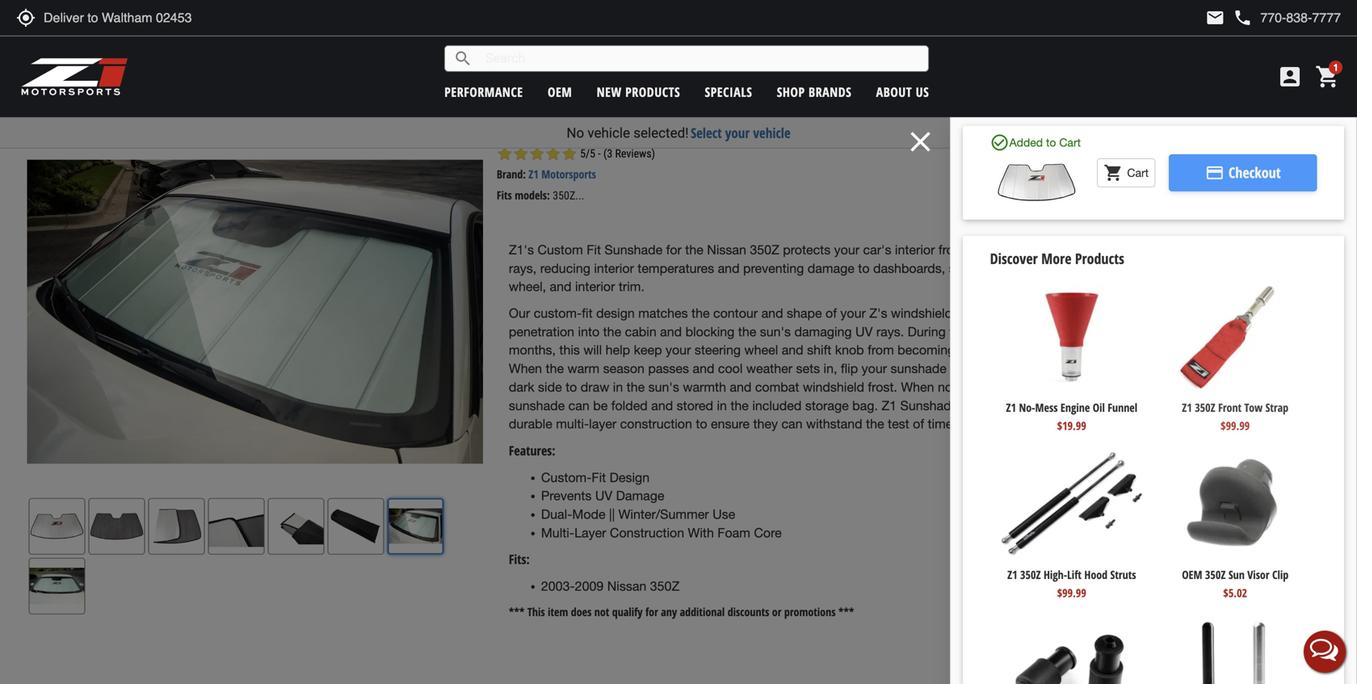 Task type: vqa. For each thing, say whether or not it's contained in the screenshot.
More corresponding to (Learn
yes



Task type: locate. For each thing, give the bounding box(es) containing it.
fits:
[[509, 551, 530, 568]]

and
[[718, 261, 740, 276], [550, 279, 572, 294], [762, 306, 784, 321], [660, 324, 682, 339], [782, 343, 804, 358], [693, 361, 715, 376], [980, 361, 1001, 376], [730, 380, 752, 395], [652, 398, 673, 413]]

vehicle down 'shop'
[[754, 124, 791, 142]]

0 vertical spatial $99.99
[[1221, 418, 1251, 434]]

struts
[[1111, 567, 1137, 583]]

z1 up models:
[[529, 166, 539, 182]]

reducing up summer
[[960, 306, 1010, 321]]

1 vertical spatial for
[[646, 605, 659, 620]]

the up the folded
[[627, 380, 645, 395]]

this
[[560, 343, 580, 358]]

this left 'product'
[[1251, 470, 1268, 486]]

parts
[[73, 86, 95, 101]]

nissan
[[707, 242, 747, 257], [608, 579, 647, 594]]

cart inside check_circle_outline added to cart
[[1060, 136, 1081, 149]]

0 horizontal spatial oem
[[548, 83, 573, 101]]

0 horizontal spatial ***
[[509, 605, 525, 620]]

fit inside z1 350z custom-fit sunshade star star star star star 5/5 - (3 reviews) brand: z1 motorsports fits models: 350z...
[[633, 113, 653, 142]]

to right the added
[[1047, 136, 1057, 149]]

more for (learn
[[1129, 245, 1149, 259]]

sunshade down becoming
[[891, 361, 947, 376]]

oem inside oem 350z sun visor clip $5.02
[[1183, 567, 1203, 583]]

0 horizontal spatial from
[[868, 343, 895, 358]]

z1 down performance
[[497, 113, 516, 142]]

keep
[[634, 343, 662, 358]]

1 vertical spatial custom-
[[541, 470, 592, 485]]

fit left design at the left
[[592, 470, 606, 485]]

to down the car's
[[859, 261, 870, 276]]

0 horizontal spatial about
[[877, 83, 913, 101]]

from up seats,
[[939, 242, 965, 257]]

interior
[[114, 86, 148, 101]]

1 horizontal spatial ***
[[839, 605, 855, 620]]

350z...
[[553, 189, 585, 202]]

2 star from the left
[[513, 146, 529, 162]]

account_box link
[[1274, 64, 1308, 90]]

fit right custom
[[587, 242, 601, 257]]

1 horizontal spatial sunshade
[[891, 361, 947, 376]]

about right question
[[1221, 470, 1248, 486]]

can
[[569, 398, 590, 413], [782, 417, 803, 432]]

0 vertical spatial cart
[[1060, 136, 1081, 149]]

custom- inside custom-fit design prevents uv damage dual-mode || winter/summer use multi-layer construction with foam core
[[541, 470, 592, 485]]

oem left sun
[[1183, 567, 1203, 583]]

prevents
[[541, 489, 592, 504]]

0 vertical spatial from
[[939, 242, 965, 257]]

0 vertical spatial not
[[938, 380, 957, 395]]

help right ship.
[[1223, 310, 1240, 327]]

for inside the z1's custom fit sunshade for the nissan 350z protects your car's interior from harmful uv rays, reducing interior temperatures and preventing damage to dashboards, seats, steering wheel, and interior trim.
[[666, 242, 682, 257]]

phone link
[[1234, 8, 1342, 27]]

vehicle
[[754, 124, 791, 142], [588, 125, 630, 141]]

weather
[[747, 361, 793, 376]]

1 horizontal spatial this
[[1251, 470, 1268, 486]]

1 vertical spatial sunshade
[[605, 242, 663, 257]]

0 vertical spatial for
[[666, 242, 682, 257]]

0 horizontal spatial $99.99
[[1058, 586, 1087, 601]]

1 vertical spatial interior
[[594, 261, 634, 276]]

0 horizontal spatial can
[[569, 398, 590, 413]]

0 vertical spatial oem
[[548, 83, 573, 101]]

1 vertical spatial this
[[528, 605, 545, 620]]

over
[[951, 361, 976, 376]]

of up damaging
[[826, 306, 837, 321]]

sunshade up durable
[[509, 398, 565, 413]]

can up multi-
[[569, 398, 590, 413]]

your up damage
[[835, 242, 860, 257]]

350z left high-
[[1021, 567, 1041, 583]]

flip
[[841, 361, 859, 376]]

clip
[[1273, 567, 1289, 583]]

1 horizontal spatial from
[[939, 242, 965, 257]]

1 horizontal spatial oem
[[1183, 567, 1203, 583]]

durable
[[509, 417, 553, 432]]

z1 left "front"
[[1183, 400, 1193, 415]]

oem for oem 350z sun visor clip $5.02
[[1183, 567, 1203, 583]]

0 horizontal spatial help
[[606, 343, 631, 358]]

1 vertical spatial steering
[[695, 343, 741, 358]]

no vehicle selected! select your vehicle
[[567, 124, 791, 142]]

sunshade
[[658, 113, 737, 142], [605, 242, 663, 257]]

0 vertical spatial this
[[1251, 470, 1268, 486]]

oil
[[1093, 400, 1106, 415]]

in down over
[[961, 380, 971, 395]]

$99.99 down "front"
[[1221, 418, 1251, 434]]

0 vertical spatial uv
[[1016, 242, 1033, 257]]

0 horizontal spatial sun's
[[649, 380, 680, 395]]

to left ship.
[[1181, 312, 1192, 329]]

steering down harmful
[[987, 261, 1034, 276]]

the down contour
[[739, 324, 757, 339]]

1 vertical spatial cart
[[1128, 166, 1149, 179]]

shopping_cart right z1 350z custom-fit sunshade image
[[1104, 163, 1124, 183]]

2 vertical spatial interior
[[575, 279, 615, 294]]

quantity:
[[1103, 260, 1144, 275]]

350z for front
[[1196, 400, 1216, 415]]

this left item
[[528, 605, 545, 620]]

of
[[826, 306, 837, 321], [913, 417, 925, 432]]

0 horizontal spatial of
[[826, 306, 837, 321]]

1 horizontal spatial of
[[913, 417, 925, 432]]

1 vertical spatial nissan
[[608, 579, 647, 594]]

not up sunshades
[[938, 380, 957, 395]]

2 horizontal spatial uv
[[1016, 242, 1033, 257]]

in
[[613, 380, 623, 395], [961, 380, 971, 395], [717, 398, 727, 413]]

0 horizontal spatial more
[[1042, 249, 1072, 269]]

draw
[[581, 380, 610, 395]]

your inside the z1's custom fit sunshade for the nissan 350z protects your car's interior from harmful uv rays, reducing interior temperatures and preventing damage to dashboards, seats, steering wheel, and interior trim.
[[835, 242, 860, 257]]

1 horizontal spatial for
[[666, 242, 682, 257]]

uv inside the z1's custom fit sunshade for the nissan 350z protects your car's interior from harmful uv rays, reducing interior temperatures and preventing damage to dashboards, seats, steering wheel, and interior trim.
[[1016, 242, 1033, 257]]

1 horizontal spatial about
[[1152, 245, 1175, 259]]

z1 motorsports link
[[529, 166, 596, 182]]

storage
[[806, 398, 849, 413]]

0 horizontal spatial not
[[595, 605, 610, 620]]

1 vertical spatial oem
[[1183, 567, 1203, 583]]

0 vertical spatial sunshade
[[658, 113, 737, 142]]

5 star from the left
[[562, 146, 578, 162]]

the inside the z1's custom fit sunshade for the nissan 350z protects your car's interior from harmful uv rays, reducing interior temperatures and preventing damage to dashboards, seats, steering wheel, and interior trim.
[[686, 242, 704, 257]]

0 horizontal spatial vehicle
[[588, 125, 630, 141]]

350z inside oem 350z sun visor clip $5.02
[[1206, 567, 1226, 583]]

2 vertical spatial cart
[[1237, 427, 1261, 447]]

350z left "front"
[[1196, 400, 1216, 415]]

z1 left high-
[[1008, 567, 1018, 583]]

1 vertical spatial $99.99
[[1058, 586, 1087, 601]]

350z inside the z1 350z front tow strap $99.99
[[1196, 400, 1216, 415]]

included
[[753, 398, 802, 413]]

damaging
[[795, 324, 852, 339]]

construction
[[620, 417, 693, 432]]

visor
[[1248, 567, 1270, 583]]

1 horizontal spatial reducing
[[960, 306, 1010, 321]]

2 vertical spatial fit
[[592, 470, 606, 485]]

0 horizontal spatial reducing
[[540, 261, 591, 276]]

uv right harmful
[[1016, 242, 1033, 257]]

our
[[509, 306, 530, 321]]

350z left sun
[[1206, 567, 1226, 583]]

z1 inside the z1 350z front tow strap $99.99
[[1183, 400, 1193, 415]]

mess
[[1036, 400, 1058, 415]]

custom-
[[564, 113, 633, 142], [541, 470, 592, 485]]

foam
[[718, 526, 751, 541]]

when up sunshades
[[901, 380, 935, 395]]

features:
[[509, 442, 556, 459]]

vehicle inside no vehicle selected! select your vehicle
[[588, 125, 630, 141]]

1 vertical spatial help
[[606, 343, 631, 358]]

z1 inside z1 350z high-lift hood struts $99.99
[[1008, 567, 1018, 583]]

1 vertical spatial sunshade
[[509, 398, 565, 413]]

shift
[[808, 343, 832, 358]]

damage
[[808, 261, 855, 276]]

0 horizontal spatial shopping_cart
[[1104, 163, 1124, 183]]

z1 350z custom-fit sunshade image
[[991, 152, 1084, 213]]

0 vertical spatial custom-
[[564, 113, 633, 142]]

(learn
[[1103, 245, 1127, 259]]

1 horizontal spatial steering
[[987, 261, 1034, 276]]

0 horizontal spatial steering
[[695, 343, 741, 358]]

about inside question_answer ask a question about this product
[[1221, 470, 1248, 486]]

1 horizontal spatial can
[[782, 417, 803, 432]]

0 vertical spatial help
[[1223, 310, 1240, 327]]

and left the preventing
[[718, 261, 740, 276]]

z1 left the no-
[[1007, 400, 1017, 415]]

sunshade down specials 'link'
[[658, 113, 737, 142]]

1 horizontal spatial uv
[[856, 324, 873, 339]]

1 horizontal spatial cart
[[1128, 166, 1149, 179]]

0 vertical spatial sun's
[[760, 324, 791, 339]]

promotions
[[785, 605, 836, 620]]

custom- up the 5/5 -
[[564, 113, 633, 142]]

help inside our custom-fit design matches the contour and shape of your z's windshield, reducing sunlight penetration into the cabin and blocking the sun's damaging uv rays. during the summer months, this will help keep your steering wheel and shift knob from becoming unbearably hot! when the warm season passes and cool weather sets in, flip your sunshade over and use the dark side to draw in the sun's warmth and combat windshield frost. when not in use, your sunshade can be folded and stored in the included storage bag. z1 sunshades are made with durable multi-layer construction to ensure they can withstand the test of time.
[[606, 343, 631, 358]]

0 horizontal spatial cart
[[1060, 136, 1081, 149]]

1 vertical spatial shopping_cart
[[1104, 163, 1124, 183]]

with
[[688, 526, 714, 541]]

interior up fit on the left of the page
[[575, 279, 615, 294]]

windshield,
[[891, 306, 957, 321]]

350z inside z1 350z custom-fit sunshade star star star star star 5/5 - (3 reviews) brand: z1 motorsports fits models: 350z...
[[521, 113, 559, 142]]

unbearably
[[959, 343, 1023, 358]]

1 horizontal spatial $99.99
[[1221, 418, 1251, 434]]

help inside in stock, ready to ship. help
[[1223, 310, 1240, 327]]

z1's custom fit sunshade for the nissan 350z protects your car's interior from harmful uv rays, reducing interior temperatures and preventing damage to dashboards, seats, steering wheel, and interior trim.
[[509, 242, 1034, 294]]

additional
[[680, 605, 725, 620]]

nissan inside the z1's custom fit sunshade for the nissan 350z protects your car's interior from harmful uv rays, reducing interior temperatures and preventing damage to dashboards, seats, steering wheel, and interior trim.
[[707, 242, 747, 257]]

z1 for high-
[[1008, 567, 1018, 583]]

0 horizontal spatial this
[[528, 605, 545, 620]]

search
[[454, 49, 473, 68]]

withstand
[[807, 417, 863, 432]]

payment checkout
[[1206, 163, 1282, 183]]

they
[[754, 417, 778, 432]]

in down the season
[[613, 380, 623, 395]]

and down cool
[[730, 380, 752, 395]]

350z inside z1 350z high-lift hood struts $99.99
[[1021, 567, 1041, 583]]

oem for oem
[[548, 83, 573, 101]]

shopping_cart link
[[1312, 64, 1342, 90]]

and up warmth
[[693, 361, 715, 376]]

nissan up qualify
[[608, 579, 647, 594]]

0 vertical spatial sunshade
[[891, 361, 947, 376]]

1 vertical spatial fit
[[587, 242, 601, 257]]

1 vertical spatial can
[[782, 417, 803, 432]]

steering down "blocking"
[[695, 343, 741, 358]]

about left us
[[877, 83, 913, 101]]

cart
[[1060, 136, 1081, 149], [1128, 166, 1149, 179], [1237, 427, 1261, 447]]

made
[[990, 398, 1023, 413]]

performance link
[[445, 83, 523, 101]]

cart down 'tow'
[[1237, 427, 1261, 447]]

2 horizontal spatial cart
[[1237, 427, 1261, 447]]

in up ensure
[[717, 398, 727, 413]]

interior up trim.
[[594, 261, 634, 276]]

of right test
[[913, 417, 925, 432]]

when up the dark at left
[[509, 361, 542, 376]]

not right the does
[[595, 605, 610, 620]]

2 vertical spatial uv
[[596, 489, 613, 504]]

contour
[[714, 306, 758, 321]]

more up quantity:
[[1129, 245, 1149, 259]]

nissan up the preventing
[[707, 242, 747, 257]]

fit inside the z1's custom fit sunshade for the nissan 350z protects your car's interior from harmful uv rays, reducing interior temperatures and preventing damage to dashboards, seats, steering wheel, and interior trim.
[[587, 242, 601, 257]]

1 horizontal spatial when
[[901, 380, 935, 395]]

harmful
[[969, 242, 1012, 257]]

more
[[1129, 245, 1149, 259], [1042, 249, 1072, 269]]

the down the hot!
[[1029, 361, 1047, 376]]

1 horizontal spatial help
[[1223, 310, 1240, 327]]

1 vertical spatial uv
[[856, 324, 873, 339]]

and up construction
[[652, 398, 673, 413]]

the
[[686, 242, 704, 257], [692, 306, 710, 321], [603, 324, 622, 339], [739, 324, 757, 339], [950, 324, 968, 339], [546, 361, 564, 376], [1029, 361, 1047, 376], [627, 380, 645, 395], [731, 398, 749, 413], [866, 417, 885, 432]]

the
[[1177, 245, 1191, 259]]

0 vertical spatial shopping_cart
[[1316, 64, 1342, 90]]

cart right the added
[[1060, 136, 1081, 149]]

350z up any
[[650, 579, 680, 594]]

*** right promotions on the bottom right of page
[[839, 605, 855, 620]]

z1 inside our custom-fit design matches the contour and shape of your z's windshield, reducing sunlight penetration into the cabin and blocking the sun's damaging uv rays. during the summer months, this will help keep your steering wheel and shift knob from becoming unbearably hot! when the warm season passes and cool weather sets in, flip your sunshade over and use the dark side to draw in the sun's warmth and combat windshield frost. when not in use, your sunshade can be folded and stored in the included storage bag. z1 sunshades are made with durable multi-layer construction to ensure they can withstand the test of time.
[[882, 398, 897, 413]]

time.
[[928, 417, 957, 432]]

layer
[[575, 526, 607, 541]]

shopping_cart right account_box link
[[1316, 64, 1342, 90]]

$19.99
[[1058, 418, 1087, 434]]

z1 no-mess engine oil funnel $19.99
[[1007, 400, 1138, 434]]

for left any
[[646, 605, 659, 620]]

uv up "||"
[[596, 489, 613, 504]]

cart left payment
[[1128, 166, 1149, 179]]

uv down z's on the top right of page
[[856, 324, 873, 339]]

to
[[1047, 136, 1057, 149], [859, 261, 870, 276], [1181, 312, 1192, 329], [566, 380, 577, 395], [696, 417, 708, 432], [1222, 427, 1234, 447]]

sunshade inside z1 350z custom-fit sunshade star star star star star 5/5 - (3 reviews) brand: z1 motorsports fits models: 350z...
[[658, 113, 737, 142]]

custom- up prevents
[[541, 470, 592, 485]]

oem up "no"
[[548, 83, 573, 101]]

1 horizontal spatial shopping_cart
[[1316, 64, 1342, 90]]

1 horizontal spatial sun's
[[760, 324, 791, 339]]

350z for high-
[[1021, 567, 1041, 583]]

about left the
[[1152, 245, 1175, 259]]

summer
[[972, 324, 1019, 339]]

sun's down passes at bottom
[[649, 380, 680, 395]]

fit inside custom-fit design prevents uv damage dual-mode || winter/summer use multi-layer construction with foam core
[[592, 470, 606, 485]]

reducing down custom
[[540, 261, 591, 276]]

350z left "no"
[[521, 113, 559, 142]]

z1 350z high-lift hood struts $99.99
[[1008, 567, 1137, 601]]

1 horizontal spatial more
[[1129, 245, 1149, 259]]

0 vertical spatial when
[[509, 361, 542, 376]]

for up temperatures
[[666, 242, 682, 257]]

1 horizontal spatial not
[[938, 380, 957, 395]]

$99.99 down lift
[[1058, 586, 1087, 601]]

not
[[938, 380, 957, 395], [595, 605, 610, 620]]

0 horizontal spatial in
[[613, 380, 623, 395]]

to right add
[[1222, 427, 1234, 447]]

with
[[1027, 398, 1050, 413]]

*** left item
[[509, 605, 525, 620]]

help up the season
[[606, 343, 631, 358]]

2 horizontal spatial about
[[1221, 470, 1248, 486]]

the up temperatures
[[686, 242, 704, 257]]

performance parts link
[[14, 86, 95, 101]]

z1 down frost.
[[882, 398, 897, 413]]

during
[[908, 324, 946, 339]]

your left z's on the top right of page
[[841, 306, 866, 321]]

fit down new products link
[[633, 113, 653, 142]]

ask
[[1152, 470, 1167, 486]]

mail
[[1206, 8, 1226, 27]]

4 star from the left
[[545, 146, 562, 162]]

sun's up the wheel
[[760, 324, 791, 339]]

this inside question_answer ask a question about this product
[[1251, 470, 1268, 486]]

2 vertical spatial about
[[1221, 470, 1248, 486]]

1 star from the left
[[497, 146, 513, 162]]

1 vertical spatial from
[[868, 343, 895, 358]]

performance
[[445, 83, 523, 101]]

to down stored
[[696, 417, 708, 432]]

season
[[603, 361, 645, 376]]

1 vertical spatial not
[[595, 605, 610, 620]]

0 vertical spatial steering
[[987, 261, 1034, 276]]

1 vertical spatial reducing
[[960, 306, 1010, 321]]

0 vertical spatial about
[[877, 83, 913, 101]]

shopping_cart
[[1316, 64, 1342, 90], [1104, 163, 1124, 183]]

0 horizontal spatial uv
[[596, 489, 613, 504]]

1 vertical spatial when
[[901, 380, 935, 395]]

vehicle up the 5/5 -
[[588, 125, 630, 141]]

0 vertical spatial nissan
[[707, 242, 747, 257]]

any
[[661, 605, 677, 620]]

becoming
[[898, 343, 956, 358]]

0 vertical spatial fit
[[633, 113, 653, 142]]

interior up dashboards,
[[895, 242, 935, 257]]

knob
[[836, 343, 865, 358]]

more right discover
[[1042, 249, 1072, 269]]

0 vertical spatial reducing
[[540, 261, 591, 276]]

funnel
[[1108, 400, 1138, 415]]

can down included
[[782, 417, 803, 432]]

z1 inside z1 no-mess engine oil funnel $19.99
[[1007, 400, 1017, 415]]

performance
[[14, 86, 70, 101]]



Task type: describe. For each thing, give the bounding box(es) containing it.
tow
[[1245, 400, 1263, 415]]

high-
[[1044, 567, 1068, 583]]

my_location
[[16, 8, 36, 27]]

the up 'side'
[[546, 361, 564, 376]]

select
[[691, 124, 722, 142]]

to inside the z1's custom fit sunshade for the nissan 350z protects your car's interior from harmful uv rays, reducing interior temperatures and preventing damage to dashboards, seats, steering wheel, and interior trim.
[[859, 261, 870, 276]]

select your vehicle link
[[691, 124, 791, 142]]

shop
[[777, 83, 805, 101]]

damage
[[616, 489, 665, 504]]

shape
[[787, 306, 822, 321]]

2 horizontal spatial in
[[961, 380, 971, 395]]

z1 for front
[[1183, 400, 1193, 415]]

0 horizontal spatial for
[[646, 605, 659, 620]]

1 vertical spatial about
[[1152, 245, 1175, 259]]

fit
[[582, 306, 593, 321]]

1 *** from the left
[[509, 605, 525, 620]]

interior link
[[114, 86, 148, 101]]

specials link
[[705, 83, 753, 101]]

to inside in stock, ready to ship. help
[[1181, 312, 1192, 329]]

to inside check_circle_outline added to cart
[[1047, 136, 1057, 149]]

and down matches
[[660, 324, 682, 339]]

0 vertical spatial interior
[[895, 242, 935, 257]]

about us
[[877, 83, 930, 101]]

phone
[[1234, 8, 1253, 27]]

rays,
[[509, 261, 537, 276]]

the right during
[[950, 324, 968, 339]]

mode
[[573, 507, 606, 522]]

to right 'side'
[[566, 380, 577, 395]]

products
[[626, 83, 681, 101]]

use,
[[974, 380, 998, 395]]

and up sets in the bottom right of the page
[[782, 343, 804, 358]]

new
[[597, 83, 622, 101]]

2003-2009 nissan 350z
[[541, 579, 680, 594]]

sunshade inside the z1's custom fit sunshade for the nissan 350z protects your car's interior from harmful uv rays, reducing interior temperatures and preventing damage to dashboards, seats, steering wheel, and interior trim.
[[605, 242, 663, 257]]

add to cart
[[1196, 427, 1261, 447]]

blocking
[[686, 324, 735, 339]]

3 star from the left
[[529, 146, 545, 162]]

penetration
[[509, 324, 575, 339]]

your down use
[[1002, 380, 1027, 395]]

shop brands link
[[777, 83, 852, 101]]

$99.99 inside the z1 350z front tow strap $99.99
[[1221, 418, 1251, 434]]

and left shape
[[762, 306, 784, 321]]

warmth
[[683, 380, 727, 395]]

specials
[[705, 83, 753, 101]]

design
[[597, 306, 635, 321]]

custom- inside z1 350z custom-fit sunshade star star star star star 5/5 - (3 reviews) brand: z1 motorsports fits models: 350z...
[[564, 113, 633, 142]]

question_answer ask a question about this product
[[1128, 468, 1305, 488]]

350z inside the z1's custom fit sunshade for the nissan 350z protects your car's interior from harmful uv rays, reducing interior temperatures and preventing damage to dashboards, seats, steering wheel, and interior trim.
[[750, 242, 780, 257]]

(learn more about the ultimate frontier giveaway) link
[[1103, 245, 1301, 259]]

hood
[[1085, 567, 1108, 583]]

your up passes at bottom
[[666, 343, 691, 358]]

the down design
[[603, 324, 622, 339]]

checkout
[[1229, 163, 1282, 183]]

not inside our custom-fit design matches the contour and shape of your z's windshield, reducing sunlight penetration into the cabin and blocking the sun's damaging uv rays. during the summer months, this will help keep your steering wheel and shift knob from becoming unbearably hot! when the warm season passes and cool weather sets in, flip your sunshade over and use the dark side to draw in the sun's warmth and combat windshield frost. when not in use, your sunshade can be folded and stored in the included storage bag. z1 sunshades are made with durable multi-layer construction to ensure they can withstand the test of time.
[[938, 380, 957, 395]]

your right select
[[726, 124, 750, 142]]

dashboards,
[[874, 261, 946, 276]]

your up frost.
[[862, 361, 888, 376]]

seats,
[[949, 261, 984, 276]]

shopping_cart cart
[[1104, 163, 1149, 183]]

test
[[888, 417, 910, 432]]

1 horizontal spatial in
[[717, 398, 727, 413]]

uv inside custom-fit design prevents uv damage dual-mode || winter/summer use multi-layer construction with foam core
[[596, 489, 613, 504]]

shop brands
[[777, 83, 852, 101]]

2 *** from the left
[[839, 605, 855, 620]]

shopping_cart for shopping_cart
[[1316, 64, 1342, 90]]

ship.
[[1195, 312, 1219, 329]]

z1 motorsports logo image
[[20, 57, 129, 97]]

use
[[713, 507, 736, 522]]

ready
[[1149, 312, 1178, 329]]

0 vertical spatial can
[[569, 398, 590, 413]]

uv inside our custom-fit design matches the contour and shape of your z's windshield, reducing sunlight penetration into the cabin and blocking the sun's damaging uv rays. during the summer months, this will help keep your steering wheel and shift knob from becoming unbearably hot! when the warm season passes and cool weather sets in, flip your sunshade over and use the dark side to draw in the sun's warmth and combat windshield frost. when not in use, your sunshade can be folded and stored in the included storage bag. z1 sunshades are made with durable multi-layer construction to ensure they can withstand the test of time.
[[856, 324, 873, 339]]

0 horizontal spatial sunshade
[[509, 398, 565, 413]]

1 vertical spatial sun's
[[649, 380, 680, 395]]

z1 for mess
[[1007, 400, 1017, 415]]

cart inside shopping_cart cart
[[1128, 166, 1149, 179]]

*** this item does not qualify for any additional discounts or promotions ***
[[509, 605, 855, 620]]

z1 for custom-
[[497, 113, 516, 142]]

steering inside our custom-fit design matches the contour and shape of your z's windshield, reducing sunlight penetration into the cabin and blocking the sun's damaging uv rays. during the summer months, this will help keep your steering wheel and shift knob from becoming unbearably hot! when the warm season passes and cool weather sets in, flip your sunshade over and use the dark side to draw in the sun's warmth and combat windshield frost. when not in use, your sunshade can be folded and stored in the included storage bag. z1 sunshades are made with durable multi-layer construction to ensure they can withstand the test of time.
[[695, 343, 741, 358]]

are
[[969, 398, 987, 413]]

question_answer
[[1128, 468, 1148, 488]]

z's
[[870, 306, 888, 321]]

350z for sun
[[1206, 567, 1226, 583]]

the down bag.
[[866, 417, 885, 432]]

motorsports
[[542, 166, 596, 182]]

from inside the z1's custom fit sunshade for the nissan 350z protects your car's interior from harmful uv rays, reducing interior temperatures and preventing damage to dashboards, seats, steering wheel, and interior trim.
[[939, 242, 965, 257]]

lift
[[1068, 567, 1082, 583]]

does
[[571, 605, 592, 620]]

mail phone
[[1206, 8, 1253, 27]]

shopping_cart for shopping_cart cart
[[1104, 163, 1124, 183]]

products
[[1076, 249, 1125, 269]]

and down unbearably
[[980, 361, 1001, 376]]

more for discover
[[1042, 249, 1072, 269]]

be
[[593, 398, 608, 413]]

warm
[[568, 361, 600, 376]]

side
[[538, 380, 562, 395]]

no-
[[1020, 400, 1036, 415]]

0 vertical spatial of
[[826, 306, 837, 321]]

question
[[1179, 470, 1219, 486]]

selected!
[[634, 125, 689, 141]]

z1 350z custom-fit sunshade star star star star star 5/5 - (3 reviews) brand: z1 motorsports fits models: 350z...
[[497, 113, 737, 203]]

from inside our custom-fit design matches the contour and shape of your z's windshield, reducing sunlight penetration into the cabin and blocking the sun's damaging uv rays. during the summer months, this will help keep your steering wheel and shift knob from becoming unbearably hot! when the warm season passes and cool weather sets in, flip your sunshade over and use the dark side to draw in the sun's warmth and combat windshield frost. when not in use, your sunshade can be folded and stored in the included storage bag. z1 sunshades are made with durable multi-layer construction to ensure they can withstand the test of time.
[[868, 343, 895, 358]]

use
[[1005, 361, 1026, 376]]

(learn more about the ultimate frontier giveaway)
[[1103, 245, 1301, 259]]

a
[[1170, 470, 1176, 486]]

wheel
[[745, 343, 779, 358]]

front
[[1219, 400, 1242, 415]]

and up custom- on the top of page
[[550, 279, 572, 294]]

the up "blocking"
[[692, 306, 710, 321]]

protects
[[783, 242, 831, 257]]

0 horizontal spatial nissan
[[608, 579, 647, 594]]

discover
[[991, 249, 1038, 269]]

350z for custom-
[[521, 113, 559, 142]]

$99.99 inside z1 350z high-lift hood struts $99.99
[[1058, 586, 1087, 601]]

months,
[[509, 343, 556, 358]]

account_box
[[1278, 64, 1304, 90]]

hot!
[[1027, 343, 1049, 358]]

the up ensure
[[731, 398, 749, 413]]

oem 350z sun visor clip $5.02
[[1183, 567, 1289, 601]]

dual-
[[541, 507, 573, 522]]

product
[[1271, 470, 1305, 486]]

1 vertical spatial of
[[913, 417, 925, 432]]

steering inside the z1's custom fit sunshade for the nissan 350z protects your car's interior from harmful uv rays, reducing interior temperatures and preventing damage to dashboards, seats, steering wheel, and interior trim.
[[987, 261, 1034, 276]]

models:
[[515, 187, 550, 203]]

car's
[[864, 242, 892, 257]]

close
[[904, 125, 938, 159]]

reducing inside our custom-fit design matches the contour and shape of your z's windshield, reducing sunlight penetration into the cabin and blocking the sun's damaging uv rays. during the summer months, this will help keep your steering wheel and shift knob from becoming unbearably hot! when the warm season passes and cool weather sets in, flip your sunshade over and use the dark side to draw in the sun's warmth and combat windshield frost. when not in use, your sunshade can be folded and stored in the included storage bag. z1 sunshades are made with durable multi-layer construction to ensure they can withstand the test of time.
[[960, 306, 1010, 321]]

Search search field
[[473, 46, 929, 71]]

frost.
[[868, 380, 898, 395]]

will
[[584, 343, 602, 358]]

1 horizontal spatial vehicle
[[754, 124, 791, 142]]

reducing inside the z1's custom fit sunshade for the nissan 350z protects your car's interior from harmful uv rays, reducing interior temperatures and preventing damage to dashboards, seats, steering wheel, and interior trim.
[[540, 261, 591, 276]]

multi-
[[541, 526, 575, 541]]

||
[[609, 507, 615, 522]]

payment
[[1206, 163, 1225, 183]]

sets
[[797, 361, 820, 376]]

0 horizontal spatial when
[[509, 361, 542, 376]]



